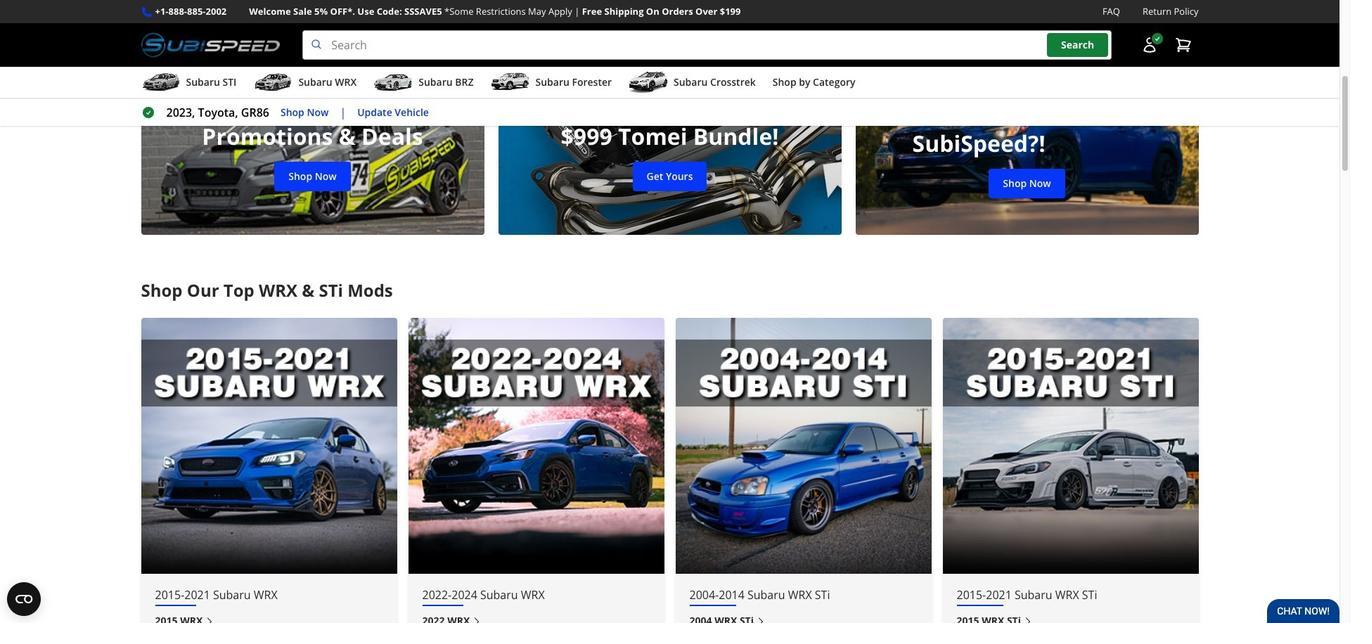Task type: locate. For each thing, give the bounding box(es) containing it.
deals image
[[141, 20, 484, 235]]

wrx sti mods image
[[676, 318, 932, 574]]

a subaru wrx thumbnail image image
[[254, 72, 293, 93]]

a subaru forester thumbnail image image
[[491, 72, 530, 93]]

2015-2021 wrx sti aftermarket parts image
[[943, 318, 1199, 574]]

coilovers image
[[498, 20, 842, 235]]

2015-21 wrx mods image
[[141, 318, 397, 574]]

earn rewards image
[[856, 20, 1199, 235]]

button image
[[1141, 37, 1158, 54]]

subispeed logo image
[[141, 30, 280, 60]]



Task type: describe. For each thing, give the bounding box(es) containing it.
2022-2024 wrx mods image
[[408, 318, 664, 574]]

a subaru brz thumbnail image image
[[374, 72, 413, 93]]

open widget image
[[7, 582, 41, 616]]

search input field
[[303, 30, 1112, 60]]

a subaru crosstrek thumbnail image image
[[629, 72, 668, 93]]

a subaru sti thumbnail image image
[[141, 72, 180, 93]]



Task type: vqa. For each thing, say whether or not it's contained in the screenshot.
Subaru BRZ's Subaru
no



